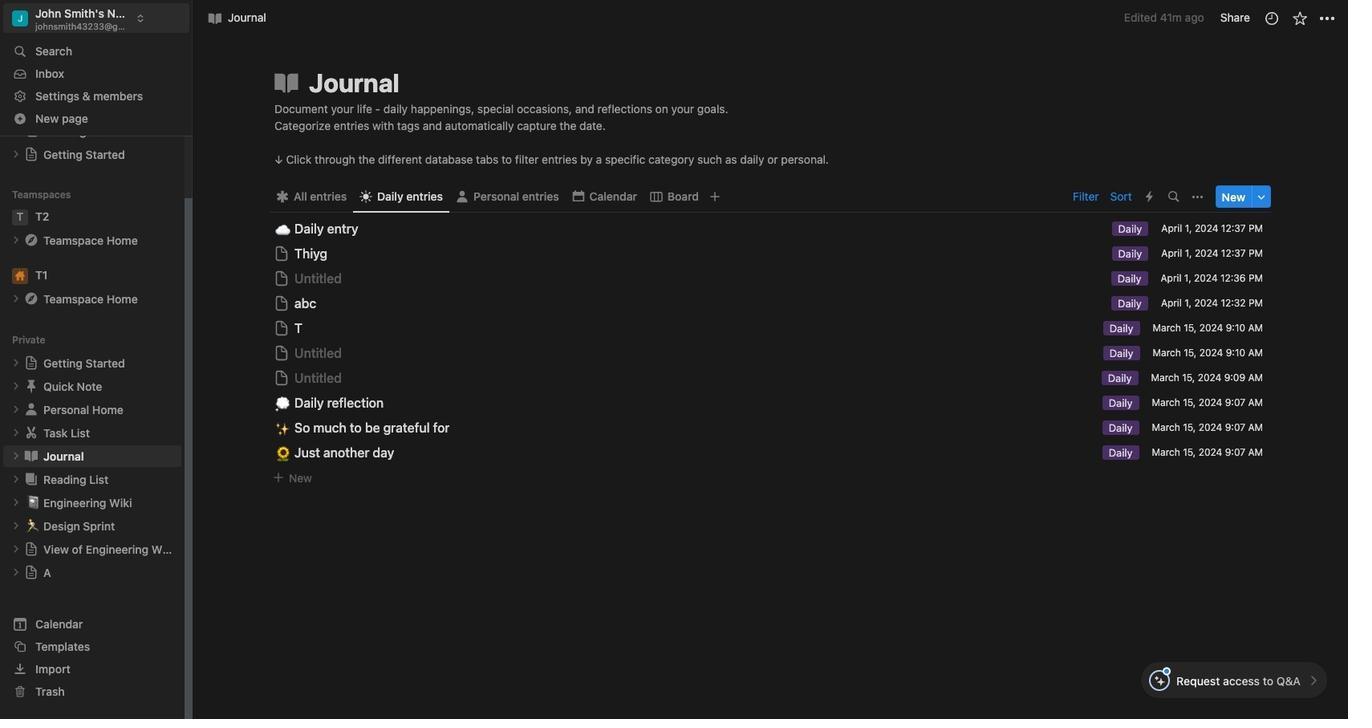 Task type: describe. For each thing, give the bounding box(es) containing it.
4 open image from the top
[[11, 428, 21, 438]]

change page icon image for first open image
[[23, 232, 39, 248]]

change page icon image for first open icon from the top of the page
[[24, 147, 39, 162]]

💭 image
[[275, 393, 291, 413]]

1 open image from the top
[[11, 235, 21, 245]]

2 open image from the top
[[11, 358, 21, 368]]

1 tab from the left
[[270, 186, 353, 208]]

2 open image from the top
[[11, 294, 21, 304]]

🏃 image
[[26, 516, 40, 535]]

🌻 image
[[275, 443, 291, 463]]

change page icon image for eighth open icon from the top of the page
[[24, 542, 39, 556]]

✨ image
[[275, 418, 291, 438]]

change page icon image for ninth open icon from the top
[[24, 565, 39, 580]]

3 open image from the top
[[11, 381, 21, 391]]

favorite image
[[1292, 10, 1308, 26]]

3 open image from the top
[[11, 405, 21, 414]]

☁️ image
[[275, 219, 291, 239]]

change page icon image for second open image from the top of the page
[[24, 356, 39, 370]]



Task type: locate. For each thing, give the bounding box(es) containing it.
create and view automations image
[[1146, 191, 1153, 203]]

open image
[[11, 235, 21, 245], [11, 358, 21, 368], [11, 381, 21, 391], [11, 451, 21, 461]]

open image
[[11, 149, 21, 159], [11, 294, 21, 304], [11, 405, 21, 414], [11, 428, 21, 438], [11, 475, 21, 484], [11, 498, 21, 507], [11, 521, 21, 531], [11, 544, 21, 554], [11, 568, 21, 577]]

2 tab from the left
[[644, 186, 705, 208]]

1 open image from the top
[[11, 149, 21, 159]]

1 horizontal spatial tab
[[644, 186, 705, 208]]

tab
[[270, 186, 353, 208], [644, 186, 705, 208]]

updates image
[[1264, 10, 1280, 26]]

change page icon image for second open image from the bottom of the page
[[23, 378, 39, 394]]

0 horizontal spatial tab
[[270, 186, 353, 208]]

change page icon image
[[272, 68, 301, 97], [24, 147, 39, 162], [23, 232, 39, 248], [23, 291, 39, 307], [24, 356, 39, 370], [23, 378, 39, 394], [23, 401, 39, 418], [23, 425, 39, 441], [23, 448, 39, 464], [23, 471, 39, 487], [24, 542, 39, 556], [24, 565, 39, 580]]

7 open image from the top
[[11, 521, 21, 531]]

tab list
[[270, 181, 1068, 213]]

change page icon image for 5th open icon from the bottom of the page
[[23, 471, 39, 487]]

📓 image
[[26, 493, 40, 511]]

change page icon image for third open icon from the top of the page
[[23, 401, 39, 418]]

change page icon image for sixth open icon from the bottom
[[23, 425, 39, 441]]

5 open image from the top
[[11, 475, 21, 484]]

9 open image from the top
[[11, 568, 21, 577]]

6 open image from the top
[[11, 498, 21, 507]]

change page icon image for first open image from the bottom
[[23, 448, 39, 464]]

change page icon image for second open icon from the top of the page
[[23, 291, 39, 307]]

t image
[[12, 209, 28, 225]]

8 open image from the top
[[11, 544, 21, 554]]

4 open image from the top
[[11, 451, 21, 461]]



Task type: vqa. For each thing, say whether or not it's contained in the screenshot.
3rd Open icon from the bottom of the page
yes



